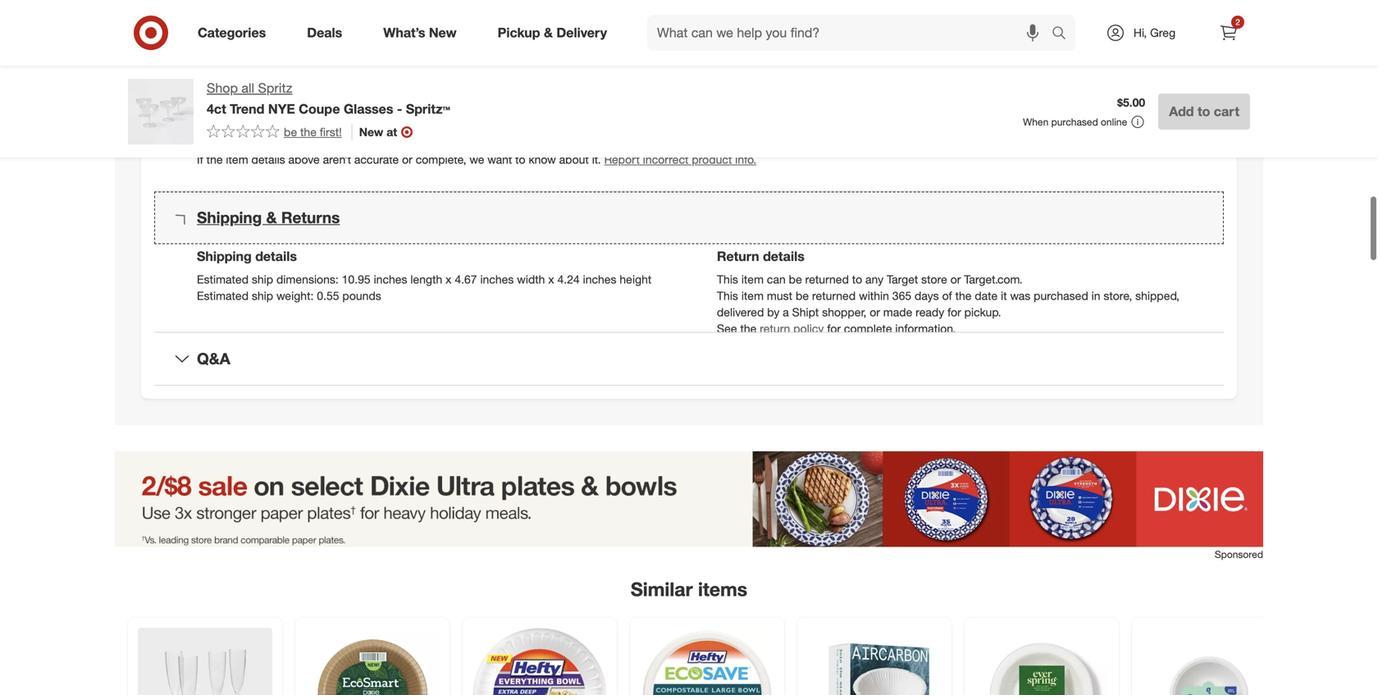 Task type: describe. For each thing, give the bounding box(es) containing it.
information.
[[896, 323, 956, 337]]

2 vertical spatial be
[[796, 290, 809, 304]]

4ct
[[207, 101, 226, 117]]

by
[[768, 306, 780, 321]]

what's
[[383, 25, 425, 41]]

was
[[1011, 290, 1031, 304]]

q&a button
[[154, 354, 1225, 407]]

see
[[717, 323, 738, 337]]

shipping & returns button
[[154, 192, 1225, 244]]

it
[[1001, 290, 1008, 304]]

0 vertical spatial or
[[402, 152, 413, 167]]

glasses
[[344, 101, 393, 117]]

of
[[943, 290, 953, 304]]

shipt
[[793, 306, 819, 321]]

be the first!
[[284, 125, 342, 139]]

deals
[[307, 25, 342, 41]]

pickup.
[[965, 306, 1002, 321]]

to inside button
[[1198, 103, 1211, 119]]

2 vertical spatial or
[[870, 306, 881, 321]]

ready
[[916, 306, 945, 321]]

made
[[884, 306, 913, 321]]

1 x from the left
[[446, 274, 452, 288]]

2
[[1236, 17, 1241, 27]]

accurate
[[354, 152, 399, 167]]

2 this from the top
[[717, 290, 739, 304]]

q&a
[[197, 371, 230, 390]]

pickup & delivery
[[498, 25, 607, 41]]

2 link
[[1211, 15, 1248, 51]]

purchased inside return details this item can be returned to any target store or target.com. this item must be returned within 365 days of the date it was purchased in store, shipped, delivered by a shipt shopper, or made ready for pickup. see the return policy for complete information.
[[1034, 290, 1089, 304]]

0 vertical spatial item
[[226, 152, 248, 167]]

spritz
[[258, 80, 293, 96]]

coupe
[[299, 101, 340, 117]]

10.95
[[342, 274, 371, 288]]

dixie ecosmart bowls - 20oz/46ct image
[[305, 649, 440, 695]]

-
[[397, 101, 402, 117]]

online
[[1101, 116, 1128, 128]]

it.
[[592, 152, 601, 167]]

hefty everything bowls - extra deep & large - 27.2 fl oz/20ct image
[[473, 649, 607, 695]]

the down delivered
[[741, 323, 757, 337]]

shipping & returns
[[197, 208, 340, 227]]

details for shipping
[[255, 250, 297, 266]]

details for return
[[763, 250, 805, 266]]

0 vertical spatial for
[[948, 306, 962, 321]]

4.67
[[455, 274, 477, 288]]

trend
[[230, 101, 265, 117]]

the inside "link"
[[300, 125, 317, 139]]

1 ship from the top
[[252, 274, 273, 288]]

repurpose compostable bowls - 20ct/16oz image
[[1142, 649, 1277, 695]]

any
[[866, 274, 884, 288]]

nye
[[268, 101, 295, 117]]

the right if
[[207, 152, 223, 167]]

add to cart
[[1170, 103, 1240, 119]]

be the first! link
[[207, 124, 342, 140]]

in
[[1092, 290, 1101, 304]]

want
[[488, 152, 512, 167]]

categories
[[198, 25, 266, 41]]

items
[[698, 600, 748, 623]]

product
[[692, 152, 732, 167]]

within
[[859, 290, 890, 304]]

if the item details above aren't accurate or complete, we want to know about it. report incorrect product info.
[[197, 152, 757, 167]]

return policy link
[[760, 323, 824, 337]]

deals link
[[293, 15, 363, 51]]

similar items region
[[115, 473, 1287, 695]]

2 x from the left
[[549, 274, 554, 288]]

imported
[[237, 99, 284, 113]]

hefty ecosave compostable bowls - large - 28 fl oz/15ct image
[[640, 649, 775, 695]]

add
[[1170, 103, 1195, 119]]

shop
[[207, 80, 238, 96]]

1 estimated from the top
[[197, 274, 249, 288]]

delivered
[[717, 306, 764, 321]]

length
[[411, 274, 443, 288]]

search button
[[1045, 15, 1084, 54]]

what's new
[[383, 25, 457, 41]]

2 ship from the top
[[252, 290, 273, 304]]

categories link
[[184, 15, 287, 51]]

target.com.
[[965, 274, 1023, 288]]

hi, greg
[[1134, 25, 1176, 40]]

image of 4ct trend nye coupe glasses - spritz™ image
[[128, 79, 194, 144]]

disposable bowl - white - 16oz/20ct - everspring™ image
[[975, 649, 1110, 695]]

target
[[887, 274, 919, 288]]

complete
[[844, 323, 893, 337]]

1 inches from the left
[[374, 274, 407, 288]]

be inside "link"
[[284, 125, 297, 139]]

hi,
[[1134, 25, 1148, 40]]

about
[[559, 152, 589, 167]]

2 inches from the left
[[481, 274, 514, 288]]

origin : imported
[[197, 99, 284, 113]]



Task type: locate. For each thing, give the bounding box(es) containing it.
0 vertical spatial purchased
[[1052, 116, 1099, 128]]

1 horizontal spatial to
[[853, 274, 863, 288]]

1 horizontal spatial &
[[544, 25, 553, 41]]

:
[[230, 99, 233, 113]]

details up dimensions:
[[255, 250, 297, 266]]

1 vertical spatial ship
[[252, 290, 273, 304]]

x
[[446, 274, 452, 288], [549, 274, 554, 288]]

report
[[605, 152, 640, 167]]

this down return
[[717, 274, 739, 288]]

ship left weight: at the left top
[[252, 290, 273, 304]]

or right accurate
[[402, 152, 413, 167]]

0 vertical spatial shipping
[[197, 208, 262, 227]]

shipping for shipping & returns
[[197, 208, 262, 227]]

pickup
[[498, 25, 541, 41]]

0 vertical spatial estimated
[[197, 274, 249, 288]]

greg
[[1151, 25, 1176, 40]]

estimated left weight: at the left top
[[197, 290, 249, 304]]

store
[[922, 274, 948, 288]]

inches right 4.24
[[583, 274, 617, 288]]

1 vertical spatial new
[[359, 125, 384, 139]]

delivery
[[557, 25, 607, 41]]

shipping inside shipping details estimated ship dimensions: 10.95 inches length x 4.67 inches width x 4.24 inches height estimated ship weight: 0.55 pounds
[[197, 250, 252, 266]]

advertisement region
[[115, 473, 1264, 569]]

shipping for shipping details estimated ship dimensions: 10.95 inches length x 4.67 inches width x 4.24 inches height estimated ship weight: 0.55 pounds
[[197, 250, 252, 266]]

purchased right when
[[1052, 116, 1099, 128]]

add to cart button
[[1159, 94, 1251, 130]]

2 vertical spatial to
[[853, 274, 863, 288]]

new left at at left
[[359, 125, 384, 139]]

1 horizontal spatial or
[[870, 306, 881, 321]]

1 vertical spatial item
[[742, 274, 764, 288]]

purchased left in
[[1034, 290, 1089, 304]]

new inside 'link'
[[429, 25, 457, 41]]

similar items
[[631, 600, 748, 623]]

2 estimated from the top
[[197, 290, 249, 304]]

return
[[717, 250, 760, 266]]

incorrect
[[643, 152, 689, 167]]

1 horizontal spatial inches
[[481, 274, 514, 288]]

1 vertical spatial to
[[516, 152, 526, 167]]

0 horizontal spatial inches
[[374, 274, 407, 288]]

report incorrect product info. button
[[605, 151, 757, 168]]

1 vertical spatial or
[[951, 274, 961, 288]]

dimensions:
[[277, 274, 339, 288]]

or up of
[[951, 274, 961, 288]]

0 horizontal spatial x
[[446, 274, 452, 288]]

shipping down if
[[197, 208, 262, 227]]

the
[[300, 125, 317, 139], [207, 152, 223, 167], [956, 290, 972, 304], [741, 323, 757, 337]]

the right of
[[956, 290, 972, 304]]

shipping details estimated ship dimensions: 10.95 inches length x 4.67 inches width x 4.24 inches height estimated ship weight: 0.55 pounds
[[197, 250, 652, 304]]

shopper,
[[823, 306, 867, 321]]

pickup & delivery link
[[484, 15, 628, 51]]

3 inches from the left
[[583, 274, 617, 288]]

0 horizontal spatial new
[[359, 125, 384, 139]]

or down within
[[870, 306, 881, 321]]

shop all spritz 4ct trend nye coupe glasses - spritz™
[[207, 80, 451, 117]]

1 vertical spatial estimated
[[197, 290, 249, 304]]

height
[[620, 274, 652, 288]]

returns
[[281, 208, 340, 227]]

0 vertical spatial returned
[[806, 274, 849, 288]]

0 horizontal spatial to
[[516, 152, 526, 167]]

details inside shipping details estimated ship dimensions: 10.95 inches length x 4.67 inches width x 4.24 inches height estimated ship weight: 0.55 pounds
[[255, 250, 297, 266]]

& inside dropdown button
[[266, 208, 277, 227]]

2 horizontal spatial to
[[1198, 103, 1211, 119]]

4.24
[[558, 274, 580, 288]]

this up delivered
[[717, 290, 739, 304]]

x left 4.67
[[446, 274, 452, 288]]

0 vertical spatial &
[[544, 25, 553, 41]]

return
[[760, 323, 791, 337]]

new at
[[359, 125, 397, 139]]

similar
[[631, 600, 693, 623]]

4ct core nye champagne flutes - spritz™ image
[[138, 649, 272, 695]]

width
[[517, 274, 545, 288]]

x left 4.24
[[549, 274, 554, 288]]

item left can
[[742, 274, 764, 288]]

details up can
[[763, 250, 805, 266]]

What can we help you find? suggestions appear below search field
[[648, 15, 1056, 51]]

estimated
[[197, 274, 249, 288], [197, 290, 249, 304]]

to right want
[[516, 152, 526, 167]]

1 vertical spatial for
[[828, 323, 841, 337]]

know
[[529, 152, 556, 167]]

be down nye
[[284, 125, 297, 139]]

to right add
[[1198, 103, 1211, 119]]

the left first!
[[300, 125, 317, 139]]

0 vertical spatial ship
[[252, 274, 273, 288]]

0 horizontal spatial or
[[402, 152, 413, 167]]

0 vertical spatial be
[[284, 125, 297, 139]]

first!
[[320, 125, 342, 139]]

ship
[[252, 274, 273, 288], [252, 290, 273, 304]]

at
[[387, 125, 397, 139]]

0 vertical spatial this
[[717, 274, 739, 288]]

& for pickup
[[544, 25, 553, 41]]

be up the shipt
[[796, 290, 809, 304]]

to inside return details this item can be returned to any target store or target.com. this item must be returned within 365 days of the date it was purchased in store, shipped, delivered by a shipt shopper, or made ready for pickup. see the return policy for complete information.
[[853, 274, 863, 288]]

can
[[767, 274, 786, 288]]

& for shipping
[[266, 208, 277, 227]]

for down of
[[948, 306, 962, 321]]

spritz™
[[406, 101, 451, 117]]

for
[[948, 306, 962, 321], [828, 323, 841, 337]]

what's new link
[[370, 15, 477, 51]]

0 vertical spatial to
[[1198, 103, 1211, 119]]

item right if
[[226, 152, 248, 167]]

details down the be the first! "link"
[[252, 152, 285, 167]]

item up delivered
[[742, 290, 764, 304]]

1 vertical spatial returned
[[813, 290, 856, 304]]

2 horizontal spatial inches
[[583, 274, 617, 288]]

cart
[[1215, 103, 1240, 119]]

we
[[470, 152, 485, 167]]

aren't
[[323, 152, 351, 167]]

inches right 4.67
[[481, 274, 514, 288]]

1 vertical spatial this
[[717, 290, 739, 304]]

1 vertical spatial be
[[789, 274, 803, 288]]

shipping down shipping & returns
[[197, 250, 252, 266]]

$5.00
[[1118, 95, 1146, 110]]

policy
[[794, 323, 824, 337]]

to left any
[[853, 274, 863, 288]]

ship left dimensions:
[[252, 274, 273, 288]]

details
[[252, 152, 285, 167], [255, 250, 297, 266], [763, 250, 805, 266]]

or
[[402, 152, 413, 167], [951, 274, 961, 288], [870, 306, 881, 321]]

info.
[[736, 152, 757, 167]]

inches up pounds
[[374, 274, 407, 288]]

pounds
[[343, 290, 381, 304]]

shipping inside dropdown button
[[197, 208, 262, 227]]

365
[[893, 290, 912, 304]]

complete,
[[416, 152, 467, 167]]

details inside return details this item can be returned to any target store or target.com. this item must be returned within 365 days of the date it was purchased in store, shipped, delivered by a shipt shopper, or made ready for pickup. see the return policy for complete information.
[[763, 250, 805, 266]]

1 horizontal spatial x
[[549, 274, 554, 288]]

& right pickup
[[544, 25, 553, 41]]

1 vertical spatial &
[[266, 208, 277, 227]]

0 vertical spatial new
[[429, 25, 457, 41]]

origin
[[197, 99, 230, 113]]

1 this from the top
[[717, 274, 739, 288]]

aircarbon bowls - 20ct/10.5oz image
[[808, 649, 942, 695]]

when purchased online
[[1024, 116, 1128, 128]]

1 vertical spatial purchased
[[1034, 290, 1089, 304]]

above
[[289, 152, 320, 167]]

& left returns
[[266, 208, 277, 227]]

1 horizontal spatial new
[[429, 25, 457, 41]]

for down shopper, on the top of the page
[[828, 323, 841, 337]]

0 horizontal spatial for
[[828, 323, 841, 337]]

must
[[767, 290, 793, 304]]

new right what's
[[429, 25, 457, 41]]

estimated down shipping & returns
[[197, 274, 249, 288]]

weight:
[[277, 290, 314, 304]]

2 vertical spatial item
[[742, 290, 764, 304]]

return details this item can be returned to any target store or target.com. this item must be returned within 365 days of the date it was purchased in store, shipped, delivered by a shipt shopper, or made ready for pickup. see the return policy for complete information.
[[717, 250, 1180, 337]]

a
[[783, 306, 789, 321]]

shipped,
[[1136, 290, 1180, 304]]

1 vertical spatial shipping
[[197, 250, 252, 266]]

0.55
[[317, 290, 339, 304]]

be right can
[[789, 274, 803, 288]]

item
[[226, 152, 248, 167], [742, 274, 764, 288], [742, 290, 764, 304]]

0 horizontal spatial &
[[266, 208, 277, 227]]

1 shipping from the top
[[197, 208, 262, 227]]

1 horizontal spatial for
[[948, 306, 962, 321]]

days
[[915, 290, 939, 304]]

2 shipping from the top
[[197, 250, 252, 266]]

2 horizontal spatial or
[[951, 274, 961, 288]]

when
[[1024, 116, 1049, 128]]

to
[[1198, 103, 1211, 119], [516, 152, 526, 167], [853, 274, 863, 288]]



Task type: vqa. For each thing, say whether or not it's contained in the screenshot.
"Kitchen & Dining Furniture" Button
no



